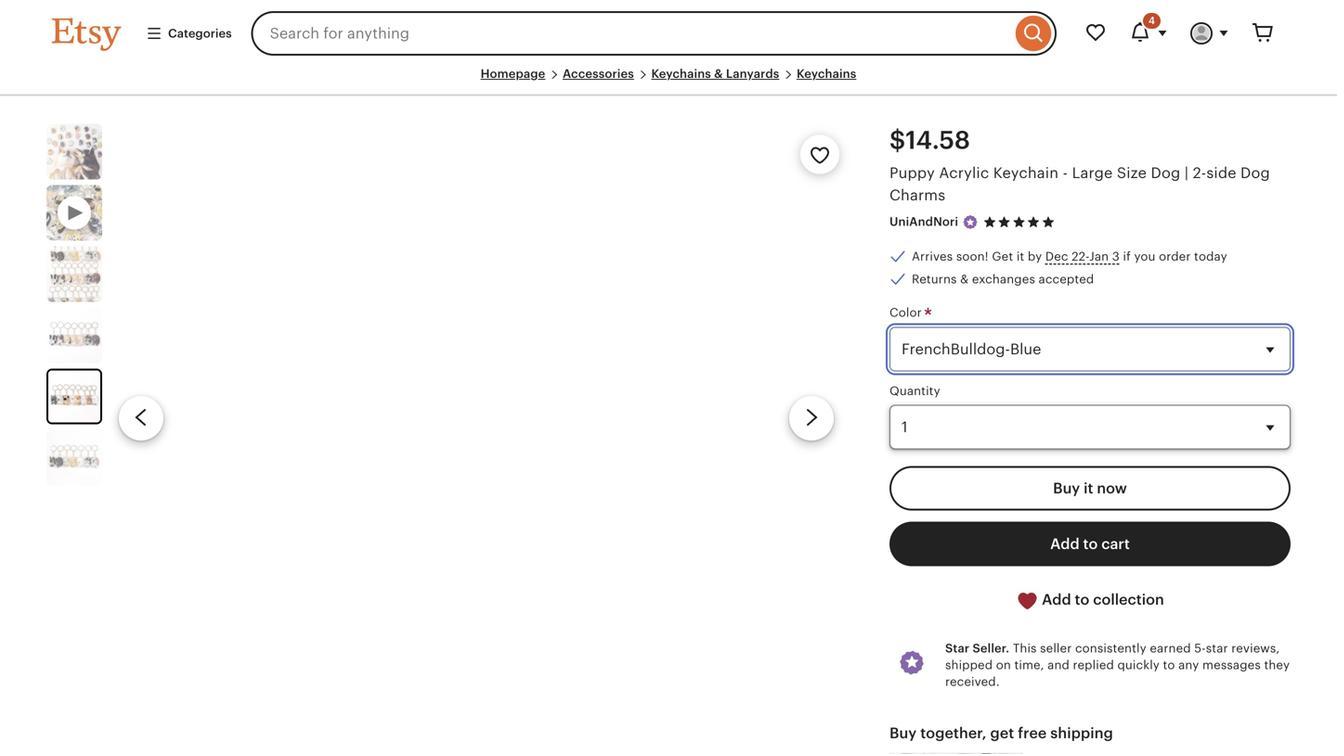 Task type: describe. For each thing, give the bounding box(es) containing it.
2 dog from the left
[[1241, 165, 1270, 182]]

add to cart button
[[890, 522, 1291, 567]]

free
[[1018, 726, 1047, 742]]

if
[[1123, 250, 1131, 264]]

keychains & lanyards
[[651, 67, 779, 81]]

consistently
[[1075, 642, 1147, 656]]

to inside the this seller consistently earned 5-star reviews, shipped on time, and replied quickly to any messages they received.
[[1163, 659, 1175, 673]]

puppy
[[890, 165, 935, 182]]

arrives soon! get it by dec 22-jan 3 if you order today
[[912, 250, 1227, 264]]

quickly
[[1118, 659, 1160, 673]]

-
[[1063, 165, 1068, 182]]

get
[[990, 726, 1014, 742]]

buy for buy it now
[[1053, 481, 1080, 497]]

puppy acrylic keychain - large size dog | 2-side dog charms
[[890, 165, 1270, 204]]

22-
[[1072, 250, 1089, 264]]

homepage link
[[481, 67, 545, 81]]

time,
[[1015, 659, 1044, 673]]

buy it now
[[1053, 481, 1127, 497]]

5-
[[1194, 642, 1206, 656]]

categories banner
[[19, 0, 1319, 67]]

returns
[[912, 272, 957, 286]]

shipped
[[945, 659, 993, 673]]

seller.
[[973, 642, 1010, 656]]

& for keychains
[[714, 67, 723, 81]]

1 dog from the left
[[1151, 165, 1181, 182]]

buy for buy together, get free shipping
[[890, 726, 917, 742]]

buy together, get free shipping
[[890, 726, 1113, 742]]

uniandnori
[[890, 215, 958, 229]]

puppy acrylic keychain large size dog 2-side dog charms image 2 image
[[46, 247, 102, 302]]

reviews,
[[1232, 642, 1280, 656]]

puppy acrylic keychain large size dog 2-side dog charms image 1 image
[[46, 124, 102, 180]]

homepage
[[481, 67, 545, 81]]

dec
[[1046, 250, 1069, 264]]

they
[[1264, 659, 1290, 673]]

star_seller image
[[962, 214, 979, 231]]

large
[[1072, 165, 1113, 182]]

keychains link
[[797, 67, 857, 81]]

star
[[945, 642, 970, 656]]

add to collection
[[1038, 592, 1164, 609]]

add to cart
[[1050, 536, 1130, 553]]

you
[[1134, 250, 1156, 264]]

it inside buy it now button
[[1084, 481, 1093, 497]]

accepted
[[1039, 272, 1094, 286]]

star seller.
[[945, 642, 1010, 656]]

messages
[[1203, 659, 1261, 673]]

puppy acrylic keychain large size dog 2-side dog charms image 4 image
[[48, 371, 100, 423]]

acrylic
[[939, 165, 989, 182]]

on
[[996, 659, 1011, 673]]

2-
[[1193, 165, 1207, 182]]

buy it now button
[[890, 467, 1291, 511]]

accessories
[[563, 67, 634, 81]]

collection
[[1093, 592, 1164, 609]]

puppy acrylic keychain large size dog 2-side dog charms image 5 image
[[46, 431, 102, 486]]

this seller consistently earned 5-star reviews, shipped on time, and replied quickly to any messages they received.
[[945, 642, 1290, 690]]

add to collection button
[[890, 578, 1291, 624]]

received.
[[945, 676, 1000, 690]]

4 button
[[1118, 11, 1179, 56]]



Task type: vqa. For each thing, say whether or not it's contained in the screenshot.
5-
yes



Task type: locate. For each thing, give the bounding box(es) containing it.
earned
[[1150, 642, 1191, 656]]

puppy acrylic keychain large size dog 2-side dog charms image 3 image
[[46, 308, 102, 364]]

keychains
[[651, 67, 711, 81], [797, 67, 857, 81]]

today
[[1194, 250, 1227, 264]]

0 vertical spatial buy
[[1053, 481, 1080, 497]]

2 vertical spatial to
[[1163, 659, 1175, 673]]

add for add to cart
[[1050, 536, 1080, 553]]

lanyards
[[726, 67, 779, 81]]

replied
[[1073, 659, 1114, 673]]

buy left 'together,'
[[890, 726, 917, 742]]

soon! get
[[956, 250, 1013, 264]]

1 vertical spatial buy
[[890, 726, 917, 742]]

exchanges
[[972, 272, 1035, 286]]

keychains for keychains & lanyards
[[651, 67, 711, 81]]

it left by
[[1017, 250, 1025, 264]]

by
[[1028, 250, 1042, 264]]

menu bar
[[52, 67, 1285, 96]]

1 horizontal spatial it
[[1084, 481, 1093, 497]]

now
[[1097, 481, 1127, 497]]

to left collection
[[1075, 592, 1090, 609]]

0 vertical spatial add
[[1050, 536, 1080, 553]]

uniandnori link
[[890, 215, 958, 229]]

None search field
[[251, 11, 1057, 56]]

3
[[1112, 250, 1120, 264]]

keychains right lanyards
[[797, 67, 857, 81]]

0 vertical spatial to
[[1083, 536, 1098, 553]]

quantity
[[890, 384, 940, 398]]

charms
[[890, 187, 946, 204]]

dog left |
[[1151, 165, 1181, 182]]

jan
[[1089, 250, 1109, 264]]

dog
[[1151, 165, 1181, 182], [1241, 165, 1270, 182]]

1 vertical spatial it
[[1084, 481, 1093, 497]]

1 vertical spatial add
[[1042, 592, 1071, 609]]

it
[[1017, 250, 1025, 264], [1084, 481, 1093, 497]]

add
[[1050, 536, 1080, 553], [1042, 592, 1071, 609]]

add left cart
[[1050, 536, 1080, 553]]

keychains down search for anything text field
[[651, 67, 711, 81]]

add for add to collection
[[1042, 592, 1071, 609]]

it left now
[[1084, 481, 1093, 497]]

dog right 'side'
[[1241, 165, 1270, 182]]

accessories link
[[563, 67, 634, 81]]

keychain
[[993, 165, 1059, 182]]

color
[[890, 306, 925, 320]]

returns & exchanges accepted
[[912, 272, 1094, 286]]

to down earned
[[1163, 659, 1175, 673]]

& for returns
[[960, 272, 969, 286]]

1 horizontal spatial keychains
[[797, 67, 857, 81]]

menu bar containing homepage
[[52, 67, 1285, 96]]

together,
[[921, 726, 987, 742]]

and
[[1048, 659, 1070, 673]]

0 vertical spatial it
[[1017, 250, 1025, 264]]

buy left now
[[1053, 481, 1080, 497]]

add up seller
[[1042, 592, 1071, 609]]

cart
[[1102, 536, 1130, 553]]

order
[[1159, 250, 1191, 264]]

&
[[714, 67, 723, 81], [960, 272, 969, 286]]

any
[[1179, 659, 1199, 673]]

size
[[1117, 165, 1147, 182]]

1 vertical spatial to
[[1075, 592, 1090, 609]]

0 horizontal spatial buy
[[890, 726, 917, 742]]

keychains & lanyards link
[[651, 67, 779, 81]]

$14.58
[[890, 126, 971, 155]]

& left lanyards
[[714, 67, 723, 81]]

to left cart
[[1083, 536, 1098, 553]]

|
[[1185, 165, 1189, 182]]

star
[[1206, 642, 1228, 656]]

1 keychains from the left
[[651, 67, 711, 81]]

& right returns
[[960, 272, 969, 286]]

4
[[1149, 15, 1155, 26]]

0 horizontal spatial it
[[1017, 250, 1025, 264]]

keychains for keychains "link"
[[797, 67, 857, 81]]

arrives
[[912, 250, 953, 264]]

1 vertical spatial &
[[960, 272, 969, 286]]

0 vertical spatial &
[[714, 67, 723, 81]]

to for collection
[[1075, 592, 1090, 609]]

to
[[1083, 536, 1098, 553], [1075, 592, 1090, 609], [1163, 659, 1175, 673]]

0 horizontal spatial dog
[[1151, 165, 1181, 182]]

1 horizontal spatial dog
[[1241, 165, 1270, 182]]

0 horizontal spatial &
[[714, 67, 723, 81]]

this
[[1013, 642, 1037, 656]]

to for cart
[[1083, 536, 1098, 553]]

categories button
[[132, 17, 246, 50]]

shipping
[[1051, 726, 1113, 742]]

buy
[[1053, 481, 1080, 497], [890, 726, 917, 742]]

seller
[[1040, 642, 1072, 656]]

categories
[[168, 26, 232, 40]]

0 horizontal spatial keychains
[[651, 67, 711, 81]]

buy inside button
[[1053, 481, 1080, 497]]

1 horizontal spatial buy
[[1053, 481, 1080, 497]]

side
[[1207, 165, 1237, 182]]

none search field inside categories banner
[[251, 11, 1057, 56]]

1 horizontal spatial &
[[960, 272, 969, 286]]

Search for anything text field
[[251, 11, 1011, 56]]

2 keychains from the left
[[797, 67, 857, 81]]



